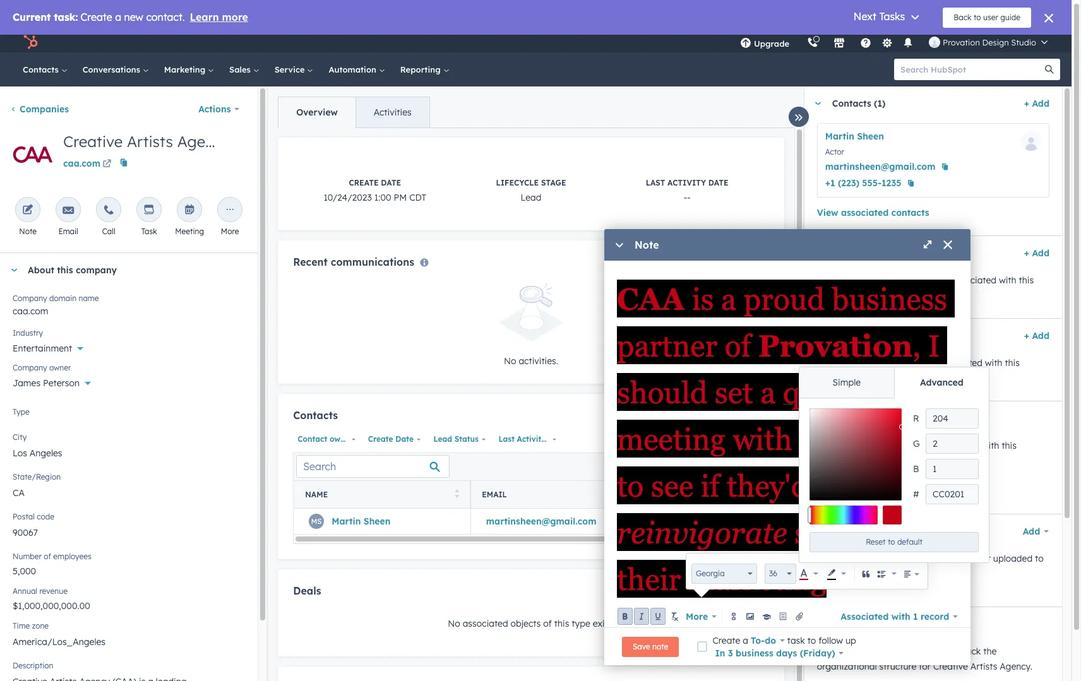 Task type: vqa. For each thing, say whether or not it's contained in the screenshot.
the topmost the or
yes



Task type: describe. For each thing, give the bounding box(es) containing it.
attachments
[[833, 526, 889, 538]]

track for track the revenue opportunities associated with this record.
[[818, 275, 840, 286]]

create for create date
[[368, 435, 393, 444]]

associated with 1 record
[[841, 611, 950, 623]]

b
[[914, 464, 920, 475]]

close dialog image
[[944, 241, 954, 251]]

to left your
[[911, 554, 919, 565]]

1 horizontal spatial martin
[[826, 131, 855, 142]]

+ add for track the revenue opportunities associated with this record.
[[1025, 248, 1050, 259]]

record. for track the customer requests associated with this record.
[[818, 373, 846, 384]]

City text field
[[13, 441, 245, 466]]

see
[[652, 470, 694, 504]]

1 horizontal spatial sheen
[[858, 131, 885, 142]]

collect
[[818, 441, 846, 452]]

a for is
[[722, 283, 737, 317]]

this inside dropdown button
[[57, 265, 73, 276]]

upgrade
[[755, 39, 790, 49]]

james peterson button
[[13, 371, 245, 392]]

Description text field
[[13, 669, 245, 682]]

child
[[886, 647, 905, 658]]

using
[[859, 456, 881, 467]]

contacts (1)
[[833, 98, 886, 109]]

proud
[[744, 283, 825, 317]]

0 horizontal spatial revenue
[[39, 587, 68, 597]]

1 vertical spatial email
[[482, 491, 507, 500]]

1 vertical spatial +1
[[644, 516, 654, 528]]

associated down the +1 (223) 555-1235 button
[[842, 207, 889, 219]]

save note
[[633, 642, 669, 652]]

1 vertical spatial payments
[[929, 484, 964, 494]]

date inside last activity date --
[[709, 178, 729, 188]]

add button
[[1015, 520, 1050, 545]]

peterson
[[43, 378, 80, 389]]

a for add
[[837, 647, 842, 658]]

0 horizontal spatial 1235
[[698, 516, 717, 528]]

to-do button
[[751, 634, 785, 649]]

reporting
[[401, 64, 443, 75]]

entertainment button
[[13, 336, 245, 357]]

actor
[[826, 147, 845, 157]]

caret image inside attachments dropdown button
[[815, 531, 823, 534]]

lead inside lifecycle stage lead
[[521, 192, 542, 204]]

caret image for about
[[10, 269, 18, 272]]

record. for track the revenue opportunities associated with this record.
[[818, 290, 846, 301]]

10/24/2023
[[324, 192, 372, 204]]

zone
[[32, 622, 49, 631]]

view associated contacts
[[818, 207, 930, 219]]

press to sort. element for email
[[613, 490, 618, 501]]

objects
[[511, 619, 541, 630]]

name
[[79, 294, 99, 303]]

if
[[701, 470, 720, 504]]

add button for contacts
[[727, 410, 770, 426]]

add button for deals
[[727, 585, 770, 602]]

contact
[[298, 435, 328, 444]]

track inside add a parent or child company to track the organizational structure for creative artists agency.
[[960, 647, 982, 658]]

associated
[[841, 611, 889, 623]]

lifecycle
[[496, 178, 539, 188]]

sales link
[[222, 52, 267, 87]]

this inside collect and track payments associated with this company using hubspot payments.
[[1003, 441, 1017, 452]]

Annual revenue text field
[[13, 595, 245, 615]]

postal
[[13, 513, 35, 522]]

State/Region text field
[[13, 480, 245, 506]]

lead status
[[434, 435, 479, 444]]

task
[[141, 227, 157, 236]]

overview
[[297, 107, 338, 118]]

2 link opens in a new window image from the top
[[103, 160, 112, 169]]

0 vertical spatial creative
[[63, 132, 123, 151]]

payments
[[833, 413, 877, 425]]

set up payments
[[904, 484, 964, 494]]

the for customer
[[842, 358, 856, 369]]

is a proud business partner of
[[617, 283, 955, 364]]

more image
[[224, 205, 236, 217]]

no associated objects of this type exist.
[[448, 619, 615, 630]]

martinsheen@gmail.com for the bottommost martinsheen@gmail.com link
[[486, 516, 597, 528]]

0 vertical spatial companies
[[20, 104, 69, 115]]

recent
[[293, 256, 328, 269]]

a inside the , i should set a
[[761, 376, 776, 411]]

company for company domain name caa.com
[[13, 294, 47, 303]]

0 horizontal spatial +1 (223) 555-1235
[[644, 516, 717, 528]]

martinsheen@gmail.com for martinsheen@gmail.com link to the top
[[826, 161, 936, 173]]

last for last activity date
[[499, 435, 515, 444]]

note image
[[22, 205, 34, 217]]

advanced link
[[895, 368, 990, 398]]

set
[[904, 484, 915, 494]]

with inside the meeting with their hoc to see if they'd like to
[[734, 423, 793, 458]]

+1 inside button
[[826, 178, 836, 189]]

record
[[921, 611, 950, 623]]

1235 inside button
[[882, 178, 902, 189]]

simple link
[[800, 368, 895, 398]]

caret image for contacts
[[815, 102, 823, 105]]

(friday)
[[801, 648, 836, 659]]

associated for payments
[[935, 441, 980, 452]]

lead inside lead status popup button
[[434, 435, 453, 444]]

press to sort. element for name
[[455, 490, 460, 501]]

2 vertical spatial contacts
[[293, 410, 338, 422]]

to inside button
[[889, 538, 896, 547]]

type
[[13, 408, 30, 417]]

555- inside the +1 (223) 555-1235 button
[[863, 178, 882, 189]]

1 vertical spatial martinsheen@gmail.com link
[[486, 516, 597, 528]]

1 horizontal spatial caa.com
[[63, 158, 100, 169]]

related companies button
[[805, 608, 1050, 642]]

+ add button for track the customer requests associated with this record.
[[1025, 329, 1050, 344]]

see the files attached to your activities or uploaded to this record.
[[818, 554, 1044, 580]]

tab panel containing r
[[800, 398, 990, 563]]

about
[[28, 265, 54, 276]]

date inside last activity date popup button
[[549, 435, 567, 444]]

follow
[[819, 635, 844, 647]]

no for no associated objects of this type exist.
[[448, 619, 461, 630]]

the for files
[[835, 554, 849, 565]]

payments.
[[923, 456, 967, 467]]

reporting link
[[393, 52, 457, 87]]

a for create
[[743, 635, 749, 647]]

0 horizontal spatial email
[[58, 227, 78, 236]]

default
[[898, 538, 923, 547]]

company inside add a parent or child company to track the organizational structure for creative artists agency.
[[908, 647, 947, 658]]

to up (friday) at right
[[808, 635, 817, 647]]

to left set at the bottom of page
[[872, 470, 899, 504]]

related
[[833, 619, 867, 631]]

0 horizontal spatial sheen
[[364, 516, 391, 528]]

0 horizontal spatial more
[[221, 227, 239, 236]]

actions button
[[190, 97, 248, 122]]

track the revenue opportunities associated with this record.
[[818, 275, 1035, 301]]

associated with 1 record button
[[841, 608, 959, 626]]

their for marketing
[[617, 563, 682, 598]]

meeting with their hoc to see if they'd like to
[[617, 376, 940, 504]]

of inside is a proud business partner of
[[725, 329, 752, 364]]

36 button
[[765, 564, 797, 585]]

exist.
[[593, 619, 615, 630]]

calling icon image
[[808, 37, 819, 49]]

caa.com inside company domain name caa.com
[[13, 306, 48, 317]]

1 horizontal spatial martin sheen
[[826, 131, 885, 142]]

conversations link
[[75, 52, 157, 87]]

postal code
[[13, 513, 54, 522]]

see
[[818, 554, 833, 565]]

should
[[617, 376, 708, 411]]

1 horizontal spatial +1 (223) 555-1235
[[826, 178, 902, 189]]

settings image
[[882, 38, 893, 49]]

Search search field
[[297, 456, 450, 479]]

communications
[[331, 256, 415, 269]]

+ for track the customer requests associated with this record.
[[1025, 331, 1030, 342]]

reinvigorate
[[617, 516, 788, 551]]

advanced
[[921, 377, 964, 389]]

calling icon button
[[803, 34, 824, 51]]

create for create date 10/24/2023 1:00 pm cdt
[[349, 178, 379, 188]]

provation design studio
[[944, 37, 1037, 47]]

+ for track the revenue opportunities associated with this record.
[[1025, 248, 1030, 259]]

to-do
[[751, 635, 777, 647]]

this inside see the files attached to your activities or uploaded to this record.
[[818, 569, 833, 580]]

1 link opens in a new window image from the top
[[103, 157, 112, 173]]

company inside collect and track payments associated with this company using hubspot payments.
[[818, 456, 857, 467]]

set up payments link
[[893, 479, 975, 499]]

creative inside add a parent or child company to track the organizational structure for creative artists agency.
[[934, 662, 969, 673]]

agency.
[[1001, 662, 1033, 673]]

1 vertical spatial number
[[13, 552, 42, 562]]

contact owner button
[[293, 432, 359, 448]]

note
[[653, 642, 669, 652]]

navigation containing overview
[[278, 97, 430, 128]]

1 + from the top
[[1025, 98, 1030, 109]]

martin sheen link for martinsheen@gmail.com
[[332, 516, 391, 528]]

, i should set a
[[617, 329, 948, 411]]

or inside see the files attached to your activities or uploaded to this record.
[[983, 554, 992, 565]]

attached
[[871, 554, 908, 565]]

activities.
[[519, 356, 559, 367]]

associated for requests
[[938, 358, 983, 369]]

associated left objects
[[463, 619, 509, 630]]

search button
[[1040, 59, 1061, 80]]

agency
[[177, 132, 230, 151]]

no activities. alert
[[293, 284, 770, 369]]

2 - from the left
[[688, 192, 691, 204]]

in
[[716, 648, 726, 659]]

owner for company owner
[[49, 363, 71, 373]]

phone
[[640, 491, 668, 500]]

meeting image
[[184, 205, 195, 217]]

marketplaces image
[[834, 38, 846, 49]]

the for revenue
[[842, 275, 856, 286]]

track for track the customer requests associated with this record.
[[818, 358, 840, 369]]

date inside create date 10/24/2023 1:00 pm cdt
[[381, 178, 401, 188]]

0 vertical spatial martinsheen@gmail.com link
[[826, 159, 936, 174]]

to inside add a parent or child company to track the organizational structure for creative artists agency.
[[949, 647, 958, 658]]

date inside create date popup button
[[396, 435, 414, 444]]

create date
[[368, 435, 414, 444]]

artists inside add a parent or child company to track the organizational structure for creative artists agency.
[[971, 662, 998, 673]]

more button
[[684, 608, 720, 626]]

track inside collect and track payments associated with this company using hubspot payments.
[[867, 441, 888, 452]]

0 horizontal spatial artists
[[127, 132, 173, 151]]

Number of employees text field
[[13, 560, 245, 580]]

press to sort. image for name
[[455, 490, 460, 499]]

sales
[[229, 64, 253, 75]]

marketing
[[164, 64, 208, 75]]



Task type: locate. For each thing, give the bounding box(es) containing it.
0 vertical spatial up
[[917, 484, 927, 494]]

(0) right payments
[[879, 413, 892, 425]]

2 horizontal spatial company
[[908, 647, 947, 658]]

hoc
[[872, 423, 932, 458]]

this inside the track the customer requests associated with this record.
[[1006, 358, 1021, 369]]

navigation
[[278, 97, 430, 128]]

2 + add button from the top
[[1025, 246, 1050, 261]]

do
[[765, 635, 777, 647]]

0 vertical spatial + add
[[1025, 98, 1050, 109]]

a inside add a parent or child company to track the organizational structure for creative artists agency.
[[837, 647, 842, 658]]

their for hoc
[[800, 423, 864, 458]]

group
[[875, 566, 901, 583]]

call
[[102, 227, 115, 236]]

1 vertical spatial deals
[[293, 585, 322, 598]]

press to sort. element down lead status popup button
[[455, 490, 460, 501]]

1 + add from the top
[[1025, 98, 1050, 109]]

deals for deals (0)
[[833, 248, 857, 259]]

business inside popup button
[[736, 648, 774, 659]]

caret image for payments
[[815, 417, 823, 421]]

2 vertical spatial record.
[[835, 569, 864, 580]]

a inside is a proud business partner of
[[722, 283, 737, 317]]

last for last activity date --
[[646, 178, 666, 188]]

more down "georgia" at the right bottom
[[686, 611, 709, 623]]

in 3 business days (friday) button
[[716, 646, 845, 661]]

annual
[[13, 587, 37, 597]]

company up for
[[908, 647, 947, 658]]

search image
[[1046, 65, 1055, 74]]

1235 up view associated contacts
[[882, 178, 902, 189]]

0 vertical spatial +
[[1025, 98, 1030, 109]]

track down deals (0)
[[818, 275, 840, 286]]

up down related
[[846, 635, 857, 647]]

(223) inside button
[[839, 178, 860, 189]]

artists left agency
[[127, 132, 173, 151]]

1 horizontal spatial martin sheen link
[[826, 131, 885, 142]]

Time zone text field
[[13, 629, 245, 655]]

0 horizontal spatial +1
[[644, 516, 654, 528]]

0 vertical spatial activity
[[668, 178, 707, 188]]

+1 (223) 555-1235 button
[[826, 176, 902, 191]]

1 vertical spatial add button
[[727, 585, 770, 602]]

0 vertical spatial business
[[833, 283, 948, 317]]

martin sheen up actor
[[826, 131, 885, 142]]

a left to-
[[743, 635, 749, 647]]

activity inside last activity date --
[[668, 178, 707, 188]]

0 vertical spatial number
[[670, 491, 704, 500]]

caret image left about
[[10, 269, 18, 272]]

caret image
[[815, 102, 823, 105], [815, 252, 823, 255], [10, 269, 18, 272], [815, 417, 823, 421], [815, 531, 823, 534]]

None text field
[[927, 434, 980, 454], [927, 459, 980, 480], [927, 485, 980, 505], [927, 434, 980, 454], [927, 459, 980, 480], [927, 485, 980, 505]]

,
[[913, 329, 922, 364]]

actions
[[199, 104, 231, 115]]

view
[[818, 207, 839, 219]]

record. down files
[[835, 569, 864, 580]]

1 vertical spatial caa.com
[[13, 306, 48, 317]]

caret image for deals
[[815, 252, 823, 255]]

provation for provation
[[759, 329, 913, 364]]

1 vertical spatial martin sheen
[[332, 516, 391, 528]]

+1 (223) 555-1235 down phone number
[[644, 516, 717, 528]]

(223) down phone number
[[656, 516, 677, 528]]

0 vertical spatial +1
[[826, 178, 836, 189]]

1 vertical spatial or
[[875, 647, 883, 658]]

0 horizontal spatial companies
[[20, 104, 69, 115]]

contacts left (1)
[[833, 98, 872, 109]]

+1 (223) 555-1235 up view associated contacts
[[826, 178, 902, 189]]

1 vertical spatial (223)
[[656, 516, 677, 528]]

or
[[983, 554, 992, 565], [875, 647, 883, 658]]

owner right contact
[[330, 435, 353, 444]]

0 horizontal spatial business
[[736, 648, 774, 659]]

activity inside last activity date popup button
[[517, 435, 546, 444]]

task to follow up
[[785, 635, 857, 647]]

minimize dialog image
[[615, 241, 625, 251]]

0 horizontal spatial martin sheen link
[[332, 516, 391, 528]]

tab list containing simple
[[800, 368, 990, 399]]

the inside add a parent or child company to track the organizational structure for creative artists agency.
[[984, 647, 998, 658]]

activity for last activity date --
[[668, 178, 707, 188]]

lifecycle stage lead
[[496, 178, 567, 204]]

create inside popup button
[[368, 435, 393, 444]]

lead
[[521, 192, 542, 204], [434, 435, 453, 444]]

2 + from the top
[[1025, 248, 1030, 259]]

lead down lifecycle
[[521, 192, 542, 204]]

Search HubSpot search field
[[895, 59, 1050, 80]]

associated inside the track the customer requests associated with this record.
[[938, 358, 983, 369]]

provation right the james peterson image
[[944, 37, 981, 47]]

record. inside see the files attached to your activities or uploaded to this record.
[[835, 569, 864, 580]]

1 vertical spatial record.
[[818, 373, 846, 384]]

add inside add popup button
[[1024, 526, 1041, 538]]

press to sort. element left phone
[[613, 490, 618, 501]]

+ add
[[1025, 98, 1050, 109], [1025, 248, 1050, 259], [1025, 331, 1050, 342]]

last inside last activity date --
[[646, 178, 666, 188]]

martin up actor
[[826, 131, 855, 142]]

1 vertical spatial company
[[818, 456, 857, 467]]

record. inside "track the revenue opportunities associated with this record."
[[818, 290, 846, 301]]

1 horizontal spatial business
[[833, 283, 948, 317]]

add button
[[727, 410, 770, 426], [727, 585, 770, 602]]

email image
[[63, 205, 74, 217]]

with inside popup button
[[892, 611, 911, 623]]

record. down tickets
[[818, 373, 846, 384]]

no activities.
[[504, 356, 559, 367]]

companies link
[[10, 104, 69, 115]]

they'd
[[727, 470, 809, 504]]

0 horizontal spatial creative
[[63, 132, 123, 151]]

0 horizontal spatial 555-
[[679, 516, 698, 528]]

+ add button for track the revenue opportunities associated with this record.
[[1025, 246, 1050, 261]]

0 horizontal spatial caa.com
[[13, 306, 48, 317]]

company for company owner
[[13, 363, 47, 373]]

3 + add button from the top
[[1025, 329, 1050, 344]]

hubspot link
[[15, 35, 47, 50]]

contacts for contacts link
[[23, 64, 61, 75]]

1 vertical spatial + add
[[1025, 248, 1050, 259]]

1 horizontal spatial provation
[[944, 37, 981, 47]]

files
[[851, 554, 868, 565]]

note right the minimize dialog image
[[635, 239, 660, 252]]

james peterson
[[13, 378, 80, 389]]

to right the uploaded
[[1036, 554, 1044, 565]]

+1
[[826, 178, 836, 189], [644, 516, 654, 528]]

0 vertical spatial owner
[[49, 363, 71, 373]]

caret image inside contacts (1) dropdown button
[[815, 102, 823, 105]]

stage
[[542, 178, 567, 188]]

(0) for deals (0)
[[860, 248, 873, 259]]

company inside dropdown button
[[76, 265, 117, 276]]

owner up peterson
[[49, 363, 71, 373]]

tab list
[[800, 368, 990, 399]]

1 vertical spatial + add button
[[1025, 246, 1050, 261]]

owner inside 'popup button'
[[330, 435, 353, 444]]

0 vertical spatial record.
[[818, 290, 846, 301]]

1 horizontal spatial press to sort. element
[[613, 490, 618, 501]]

caret image up 'see'
[[815, 531, 823, 534]]

the inside the track the customer requests associated with this record.
[[842, 358, 856, 369]]

2 vertical spatial + add button
[[1025, 329, 1050, 344]]

2 + add from the top
[[1025, 248, 1050, 259]]

or right activities
[[983, 554, 992, 565]]

2 add button from the top
[[727, 585, 770, 602]]

1 horizontal spatial +1
[[826, 178, 836, 189]]

their inside the meeting with their hoc to see if they'd like to
[[800, 423, 864, 458]]

0 horizontal spatial up
[[846, 635, 857, 647]]

1 vertical spatial +
[[1025, 248, 1030, 259]]

0 horizontal spatial owner
[[49, 363, 71, 373]]

creative right for
[[934, 662, 969, 673]]

0 horizontal spatial martin
[[332, 516, 361, 528]]

payments inside collect and track payments associated with this company using hubspot payments.
[[891, 441, 932, 452]]

1 horizontal spatial 555-
[[863, 178, 882, 189]]

quarterly
[[784, 376, 907, 411]]

2 press to sort. element from the left
[[613, 490, 618, 501]]

creative up "caa.com" link on the top left
[[63, 132, 123, 151]]

more inside popup button
[[686, 611, 709, 623]]

track up simple
[[818, 358, 840, 369]]

associated inside "track the revenue opportunities associated with this record."
[[952, 275, 997, 286]]

and
[[848, 441, 864, 452]]

0 horizontal spatial deals
[[293, 585, 322, 598]]

caret image inside payments (0) dropdown button
[[815, 417, 823, 421]]

associated up payments.
[[935, 441, 980, 452]]

0 horizontal spatial activity
[[517, 435, 546, 444]]

1 add button from the top
[[727, 410, 770, 426]]

with inside the track the customer requests associated with this record.
[[986, 358, 1003, 369]]

creative artists agency
[[63, 132, 230, 151]]

0 vertical spatial martin
[[826, 131, 855, 142]]

1 horizontal spatial more
[[686, 611, 709, 623]]

(0) for payments (0)
[[879, 413, 892, 425]]

provation for provation design studio
[[944, 37, 981, 47]]

0 vertical spatial lead
[[521, 192, 542, 204]]

create
[[349, 178, 379, 188], [368, 435, 393, 444], [713, 635, 741, 647]]

james
[[13, 378, 41, 389]]

parent
[[845, 647, 872, 658]]

hubspot
[[884, 456, 921, 467]]

0 vertical spatial add button
[[727, 410, 770, 426]]

provation inside popup button
[[944, 37, 981, 47]]

0 vertical spatial deals
[[833, 248, 857, 259]]

1 press to sort. element from the left
[[455, 490, 460, 501]]

1 vertical spatial (0)
[[867, 331, 880, 342]]

deals (0)
[[833, 248, 873, 259]]

(0) for tickets (0)
[[867, 331, 880, 342]]

0 horizontal spatial number
[[13, 552, 42, 562]]

a
[[722, 283, 737, 317], [761, 376, 776, 411], [743, 635, 749, 647], [837, 647, 842, 658]]

this inside "track the revenue opportunities associated with this record."
[[1020, 275, 1035, 286]]

number right phone
[[670, 491, 704, 500]]

press to sort. element
[[455, 490, 460, 501], [613, 490, 618, 501]]

lead left status
[[434, 435, 453, 444]]

(223) down actor
[[839, 178, 860, 189]]

0 vertical spatial sheen
[[858, 131, 885, 142]]

about this company
[[28, 265, 117, 276]]

1 press to sort. image from the left
[[455, 490, 460, 499]]

2 vertical spatial + add
[[1025, 331, 1050, 342]]

activity
[[668, 178, 707, 188], [517, 435, 546, 444]]

contacts link
[[15, 52, 75, 87]]

+1 down phone
[[644, 516, 654, 528]]

upgrade image
[[741, 38, 752, 49]]

marketing link
[[157, 52, 222, 87]]

create up 10/24/2023
[[349, 178, 379, 188]]

press to sort. image down lead status popup button
[[455, 490, 460, 499]]

0 vertical spatial (0)
[[860, 248, 873, 259]]

number up annual
[[13, 552, 42, 562]]

some
[[795, 516, 866, 551]]

call image
[[103, 205, 114, 217]]

more down 'more' image
[[221, 227, 239, 236]]

1 horizontal spatial companies
[[869, 619, 919, 631]]

requests
[[900, 358, 935, 369]]

business up tickets (0) dropdown button
[[833, 283, 948, 317]]

to left see
[[617, 470, 644, 504]]

company up name
[[76, 265, 117, 276]]

associated inside collect and track payments associated with this company using hubspot payments.
[[935, 441, 980, 452]]

sheen down the search search field
[[364, 516, 391, 528]]

business inside is a proud business partner of
[[833, 283, 948, 317]]

expand dialog image
[[923, 241, 933, 251]]

a right set
[[761, 376, 776, 411]]

no for no activities.
[[504, 356, 517, 367]]

note down note icon
[[19, 227, 37, 236]]

the inside "track the revenue opportunities associated with this record."
[[842, 275, 856, 286]]

menu containing provation design studio
[[732, 32, 1057, 52]]

record. inside the track the customer requests associated with this record.
[[818, 373, 846, 384]]

None text field
[[927, 409, 980, 429]]

last inside popup button
[[499, 435, 515, 444]]

deals (0) button
[[805, 236, 1020, 270]]

tab panel
[[800, 398, 990, 563]]

owner for contact owner
[[330, 435, 353, 444]]

help image
[[861, 38, 872, 49]]

business down to-
[[736, 648, 774, 659]]

the inside see the files attached to your activities or uploaded to this record.
[[835, 554, 849, 565]]

company down about
[[13, 294, 47, 303]]

number of employees
[[13, 552, 92, 562]]

1235 down if
[[698, 516, 717, 528]]

caa
[[617, 283, 685, 317]]

Postal code text field
[[13, 520, 245, 545]]

0 horizontal spatial or
[[875, 647, 883, 658]]

with inside collect and track payments associated with this company using hubspot payments.
[[983, 441, 1000, 452]]

caret image inside deals (0) dropdown button
[[815, 252, 823, 255]]

2 vertical spatial company
[[908, 647, 947, 658]]

settings link
[[880, 36, 896, 49]]

like
[[816, 470, 865, 504]]

structure
[[880, 662, 917, 673]]

menu item
[[799, 32, 801, 52]]

hubspot image
[[23, 35, 38, 50]]

james peterson image
[[930, 37, 941, 48]]

1 vertical spatial no
[[448, 619, 461, 630]]

caa.com link
[[63, 154, 114, 173]]

service link
[[267, 52, 321, 87]]

activity for last activity date
[[517, 435, 546, 444]]

1 vertical spatial +1 (223) 555-1235
[[644, 516, 717, 528]]

create up the search search field
[[368, 435, 393, 444]]

company up james
[[13, 363, 47, 373]]

save note button
[[623, 637, 680, 658]]

notifications image
[[903, 38, 915, 49]]

2 track from the top
[[818, 358, 840, 369]]

or left child
[[875, 647, 883, 658]]

1 - from the left
[[684, 192, 688, 204]]

a up organizational
[[837, 647, 842, 658]]

with inside "track the revenue opportunities associated with this record."
[[1000, 275, 1017, 286]]

press to sort. image
[[455, 490, 460, 499], [613, 490, 618, 499]]

martin sheen link for view associated contacts
[[826, 131, 885, 142]]

2 company from the top
[[13, 363, 47, 373]]

name
[[305, 491, 328, 500]]

menu
[[732, 32, 1057, 52]]

contacts
[[892, 207, 930, 219]]

associated up advanced at the right of the page
[[938, 358, 983, 369]]

1 vertical spatial artists
[[971, 662, 998, 673]]

their inside "some of their marketing"
[[617, 563, 682, 598]]

martin sheen link up actor
[[826, 131, 885, 142]]

revenue right annual
[[39, 587, 68, 597]]

companies inside dropdown button
[[869, 619, 919, 631]]

marketing
[[689, 563, 827, 598]]

1 horizontal spatial track
[[960, 647, 982, 658]]

days
[[777, 648, 798, 659]]

0 horizontal spatial (223)
[[656, 516, 677, 528]]

contacts
[[23, 64, 61, 75], [833, 98, 872, 109], [293, 410, 338, 422]]

or inside add a parent or child company to track the organizational structure for creative artists agency.
[[875, 647, 883, 658]]

+ add button
[[1025, 96, 1050, 111], [1025, 246, 1050, 261], [1025, 329, 1050, 344]]

phone number
[[640, 491, 704, 500]]

companies up child
[[869, 619, 919, 631]]

0 vertical spatial contacts
[[23, 64, 61, 75]]

sheen down (1)
[[858, 131, 885, 142]]

1 horizontal spatial 1235
[[882, 178, 902, 189]]

555- up view associated contacts
[[863, 178, 882, 189]]

1 vertical spatial companies
[[869, 619, 919, 631]]

task image
[[144, 205, 155, 217]]

martin down the search search field
[[332, 516, 361, 528]]

to right reset
[[889, 538, 896, 547]]

customer
[[858, 358, 897, 369]]

+ add for track the customer requests associated with this record.
[[1025, 331, 1050, 342]]

add inside add a parent or child company to track the organizational structure for creative artists agency.
[[818, 647, 834, 658]]

0 vertical spatial payments
[[891, 441, 932, 452]]

0 vertical spatial track
[[818, 275, 840, 286]]

uploaded
[[994, 554, 1033, 565]]

caret image left contacts (1)
[[815, 102, 823, 105]]

2 vertical spatial (0)
[[879, 413, 892, 425]]

(0) right tickets
[[867, 331, 880, 342]]

revenue down deals (0)
[[858, 275, 891, 286]]

0 horizontal spatial press to sort. element
[[455, 490, 460, 501]]

artists left 'agency.'
[[971, 662, 998, 673]]

the
[[842, 275, 856, 286], [842, 358, 856, 369], [835, 554, 849, 565], [984, 647, 998, 658]]

caret image left deals (0)
[[815, 252, 823, 255]]

link opens in a new window image down the creative artists agency
[[103, 160, 112, 169]]

martin sheen down the search search field
[[332, 516, 391, 528]]

0 vertical spatial track
[[867, 441, 888, 452]]

activities
[[943, 554, 980, 565]]

3 + add from the top
[[1025, 331, 1050, 342]]

track inside the track the customer requests associated with this record.
[[818, 358, 840, 369]]

1 vertical spatial martin
[[332, 516, 361, 528]]

1 horizontal spatial company
[[818, 456, 857, 467]]

1 horizontal spatial contacts
[[293, 410, 338, 422]]

1 company from the top
[[13, 294, 47, 303]]

0 horizontal spatial martin sheen
[[332, 516, 391, 528]]

with for track the revenue opportunities associated with this record.
[[1000, 275, 1017, 286]]

provation
[[944, 37, 981, 47], [759, 329, 913, 364]]

track up using
[[867, 441, 888, 452]]

link opens in a new window image up call 'icon'
[[103, 157, 112, 173]]

0 vertical spatial company
[[76, 265, 117, 276]]

1 horizontal spatial no
[[504, 356, 517, 367]]

1 vertical spatial create
[[368, 435, 393, 444]]

payments down payments.
[[929, 484, 964, 494]]

1 vertical spatial activity
[[517, 435, 546, 444]]

caa.com up email image
[[63, 158, 100, 169]]

deals for deals
[[293, 585, 322, 598]]

contacts for contacts (1)
[[833, 98, 872, 109]]

+1 up view at top right
[[826, 178, 836, 189]]

555- down phone number
[[679, 516, 698, 528]]

r
[[914, 413, 920, 425]]

1 horizontal spatial (223)
[[839, 178, 860, 189]]

1 horizontal spatial creative
[[934, 662, 969, 673]]

create inside create date 10/24/2023 1:00 pm cdt
[[349, 178, 379, 188]]

activities link
[[356, 97, 430, 128]]

company inside company domain name caa.com
[[13, 294, 47, 303]]

task
[[788, 635, 806, 647]]

georgia
[[696, 569, 725, 579]]

1 horizontal spatial martinsheen@gmail.com
[[826, 161, 936, 173]]

link opens in a new window image
[[103, 157, 112, 173], [103, 160, 112, 169]]

contacts inside dropdown button
[[833, 98, 872, 109]]

track down "related companies" dropdown button
[[960, 647, 982, 658]]

1 vertical spatial their
[[617, 563, 682, 598]]

associated for opportunities
[[952, 275, 997, 286]]

companies down contacts link
[[20, 104, 69, 115]]

3
[[729, 648, 734, 659]]

of inside "some of their marketing"
[[873, 516, 900, 551]]

press to sort. image for email
[[613, 490, 618, 499]]

to down "related companies" dropdown button
[[949, 647, 958, 658]]

provation design studio button
[[922, 32, 1056, 52]]

1 + add button from the top
[[1025, 96, 1050, 111]]

1 vertical spatial more
[[686, 611, 709, 623]]

1 vertical spatial martinsheen@gmail.com
[[486, 516, 597, 528]]

2 vertical spatial +
[[1025, 331, 1030, 342]]

marketplaces button
[[827, 32, 853, 52]]

1 horizontal spatial lead
[[521, 192, 542, 204]]

set
[[715, 376, 754, 411]]

caa.com up industry
[[13, 306, 48, 317]]

no
[[504, 356, 517, 367], [448, 619, 461, 630]]

create a
[[713, 635, 751, 647]]

with for track the customer requests associated with this record.
[[986, 358, 1003, 369]]

associated down close dialog image
[[952, 275, 997, 286]]

a right is
[[722, 283, 737, 317]]

press to sort. image left phone
[[613, 490, 618, 499]]

caret image up collect
[[815, 417, 823, 421]]

3 + from the top
[[1025, 331, 1030, 342]]

time zone
[[13, 622, 49, 631]]

deals inside dropdown button
[[833, 248, 857, 259]]

view associated contacts link
[[818, 205, 930, 221]]

add a parent or child company to track the organizational structure for creative artists agency.
[[818, 647, 1033, 673]]

up right set at the bottom of page
[[917, 484, 927, 494]]

revenue inside "track the revenue opportunities associated with this record."
[[858, 275, 891, 286]]

record. up tickets
[[818, 290, 846, 301]]

1235
[[882, 178, 902, 189], [698, 516, 717, 528]]

companies
[[20, 104, 69, 115], [869, 619, 919, 631]]

0 horizontal spatial lead
[[434, 435, 453, 444]]

0 vertical spatial note
[[19, 227, 37, 236]]

contacts down hubspot link
[[23, 64, 61, 75]]

martin sheen link down the search search field
[[332, 516, 391, 528]]

annual revenue
[[13, 587, 68, 597]]

create up 3
[[713, 635, 741, 647]]

1 track from the top
[[818, 275, 840, 286]]

caret image inside about this company dropdown button
[[10, 269, 18, 272]]

track inside "track the revenue opportunities associated with this record."
[[818, 275, 840, 286]]

studio
[[1012, 37, 1037, 47]]

1 vertical spatial 1235
[[698, 516, 717, 528]]

0 horizontal spatial note
[[19, 227, 37, 236]]

2 press to sort. image from the left
[[613, 490, 618, 499]]

email
[[58, 227, 78, 236], [482, 491, 507, 500]]

contacts up contact
[[293, 410, 338, 422]]

1 horizontal spatial revenue
[[858, 275, 891, 286]]

payments up hubspot
[[891, 441, 932, 452]]

some of their marketing
[[617, 516, 907, 598]]

create for create a
[[713, 635, 741, 647]]

1 vertical spatial note
[[635, 239, 660, 252]]

(0) down view associated contacts link on the right top of page
[[860, 248, 873, 259]]

with for collect and track payments associated with this company using hubspot payments.
[[983, 441, 1000, 452]]

no inside alert
[[504, 356, 517, 367]]

company down collect
[[818, 456, 857, 467]]

provation up simple
[[759, 329, 913, 364]]

reset to default
[[867, 538, 923, 547]]



